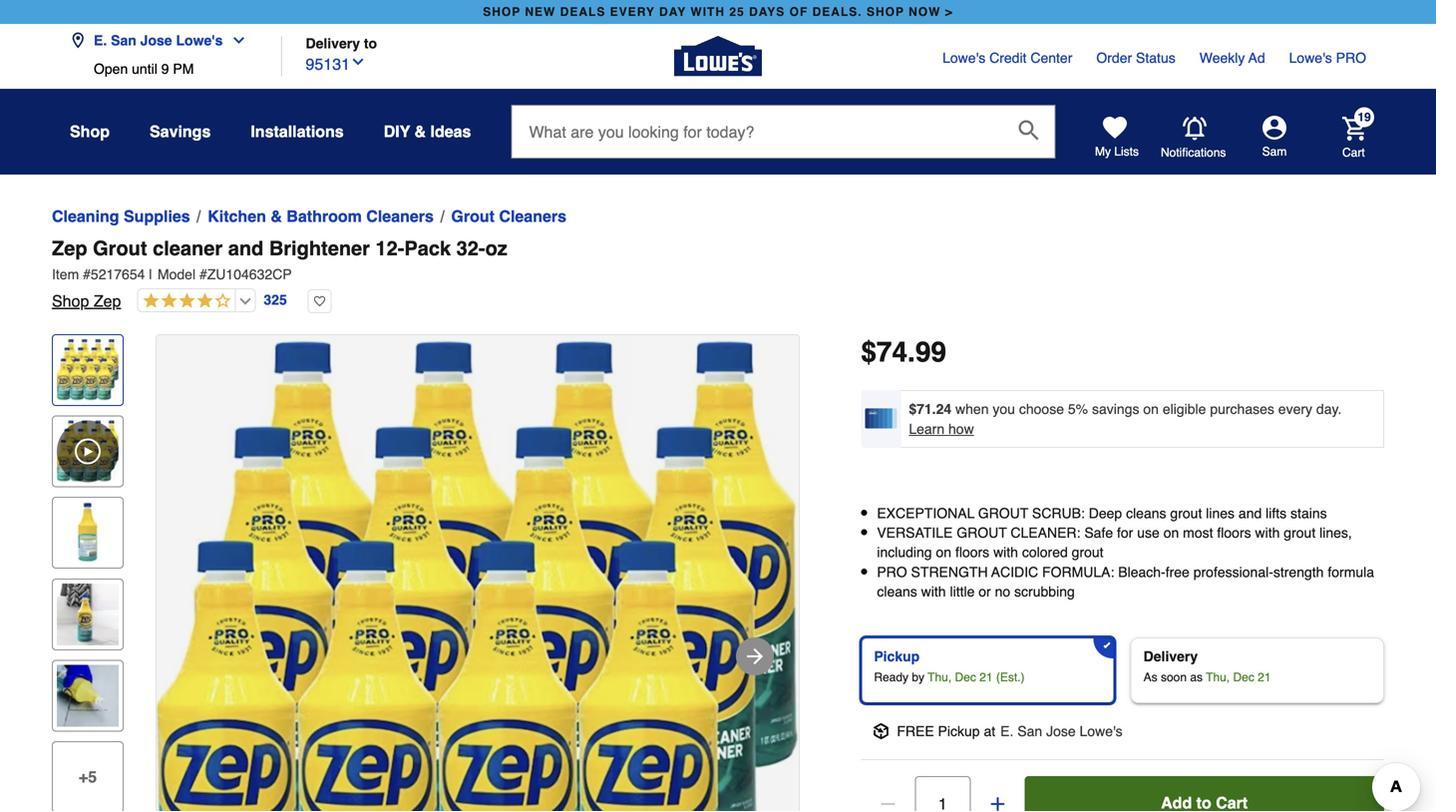 Task type: describe. For each thing, give the bounding box(es) containing it.
21 inside the delivery as soon as thu, dec 21
[[1258, 670, 1272, 684]]

diy
[[384, 122, 410, 141]]

1 vertical spatial grout
[[957, 525, 1007, 541]]

pack
[[405, 237, 451, 260]]

lowe's credit center
[[943, 50, 1073, 66]]

professional-
[[1194, 564, 1274, 580]]

shop button
[[70, 114, 110, 150]]

1 horizontal spatial zep
[[94, 292, 121, 310]]

oz
[[486, 237, 508, 260]]

delivery for as
[[1144, 649, 1199, 665]]

bathroom
[[287, 207, 362, 226]]

95131
[[306, 55, 350, 73]]

shop zep
[[52, 292, 121, 310]]

heart outline image
[[308, 289, 332, 313]]

2 cleaners from the left
[[499, 207, 567, 226]]

2 horizontal spatial grout
[[1284, 525, 1316, 541]]

1 vertical spatial jose
[[1047, 723, 1076, 739]]

lowe's inside lowe's pro link
[[1290, 50, 1333, 66]]

lowe's home improvement cart image
[[1343, 116, 1367, 140]]

zep  #zu104632cp - thumbnail2 image
[[57, 502, 119, 564]]

learn how button
[[909, 419, 975, 439]]

zep grout cleaner and brightener 12-pack 32-oz item # 5217654 | model # zu104632cp
[[52, 237, 508, 282]]

delivery as soon as thu, dec 21
[[1144, 649, 1272, 684]]

new
[[525, 5, 556, 19]]

little
[[950, 584, 975, 600]]

at
[[984, 723, 996, 739]]

0 horizontal spatial floors
[[956, 544, 990, 560]]

diy & ideas button
[[384, 114, 471, 150]]

installations
[[251, 122, 344, 141]]

search image
[[1019, 120, 1039, 140]]

savings button
[[150, 114, 211, 150]]

deals.
[[813, 5, 863, 19]]

ideas
[[431, 122, 471, 141]]

savings
[[150, 122, 211, 141]]

lowe's home improvement logo image
[[675, 12, 762, 100]]

and inside the "zep grout cleaner and brightener 12-pack 32-oz item # 5217654 | model # zu104632cp"
[[228, 237, 264, 260]]

lowe's inside e. san jose lowe's button
[[176, 32, 223, 48]]

my lists
[[1096, 145, 1140, 159]]

free
[[897, 723, 935, 739]]

325
[[264, 292, 287, 308]]

lowe's inside lowe's credit center link
[[943, 50, 986, 66]]

cart
[[1343, 145, 1366, 159]]

thu, inside pickup ready by thu, dec 21 (est.)
[[928, 670, 952, 684]]

exceptional grout scrub: deep cleans grout lines and lifts stains versatile grout cleaner: safe for use on most floors with grout lines, including on floors with colored grout pro strength acidic formula: bleach-free professional-strength formula cleans with little or no scrubbing
[[877, 505, 1375, 600]]

zep inside the "zep grout cleaner and brightener 12-pack 32-oz item # 5217654 | model # zu104632cp"
[[52, 237, 87, 260]]

thu, inside the delivery as soon as thu, dec 21
[[1207, 670, 1230, 684]]

or
[[979, 584, 992, 600]]

how
[[949, 421, 975, 437]]

strength
[[1274, 564, 1325, 580]]

as
[[1191, 670, 1203, 684]]

1 cleaners from the left
[[367, 207, 434, 226]]

days
[[749, 5, 786, 19]]

kitchen & bathroom cleaners
[[208, 207, 434, 226]]

sam
[[1263, 145, 1288, 159]]

5%
[[1069, 401, 1089, 417]]

stains
[[1291, 505, 1328, 521]]

with
[[691, 5, 725, 19]]

0 horizontal spatial cleans
[[877, 584, 918, 600]]

most
[[1184, 525, 1214, 541]]

formula:
[[1043, 564, 1115, 580]]

use
[[1138, 525, 1160, 541]]

learn
[[909, 421, 945, 437]]

notifications
[[1161, 145, 1227, 159]]

savings
[[1093, 401, 1140, 417]]

lists
[[1115, 145, 1140, 159]]

scrubbing
[[1015, 584, 1075, 600]]

sam button
[[1227, 116, 1323, 160]]

2 vertical spatial grout
[[1072, 544, 1104, 560]]

e. san jose lowe's button
[[70, 20, 255, 61]]

ad
[[1249, 50, 1266, 66]]

acidic
[[992, 564, 1039, 580]]

for
[[1118, 525, 1134, 541]]

deals
[[560, 5, 606, 19]]

on inside $71.24 when you choose 5% savings on eligible purchases every day. learn how
[[1144, 401, 1159, 417]]

shop new deals every day with 25 days of deals. shop now > link
[[479, 0, 958, 24]]

order status
[[1097, 50, 1176, 66]]

lifts
[[1266, 505, 1287, 521]]

my
[[1096, 145, 1112, 159]]

0 vertical spatial grout
[[451, 207, 495, 226]]

zu104632cp
[[207, 266, 292, 282]]

1 vertical spatial pickup
[[938, 723, 980, 739]]

free pickup at e. san jose lowe's
[[897, 723, 1123, 739]]

minus image
[[878, 794, 898, 811]]

every
[[610, 5, 655, 19]]

scrub:
[[1033, 505, 1085, 521]]

.
[[908, 336, 916, 368]]

credit
[[990, 50, 1027, 66]]

$71.24 when you choose 5% savings on eligible purchases every day. learn how
[[909, 401, 1342, 437]]

|
[[149, 266, 153, 282]]

purchases
[[1211, 401, 1275, 417]]

0 vertical spatial grout
[[1171, 505, 1203, 521]]

brightener
[[269, 237, 370, 260]]

model
[[158, 266, 196, 282]]

grout cleaners link
[[451, 205, 567, 228]]

order
[[1097, 50, 1133, 66]]

chevron down image inside 95131 button
[[350, 54, 366, 70]]

lines
[[1207, 505, 1235, 521]]

soon
[[1161, 670, 1187, 684]]

zep  #zu104632cp - thumbnail3 image
[[57, 584, 119, 645]]

74
[[877, 336, 908, 368]]

every
[[1279, 401, 1313, 417]]

of
[[790, 5, 809, 19]]

formula
[[1328, 564, 1375, 580]]

supplies
[[124, 207, 190, 226]]

and inside exceptional grout scrub: deep cleans grout lines and lifts stains versatile grout cleaner: safe for use on most floors with grout lines, including on floors with colored grout pro strength acidic formula: bleach-free professional-strength formula cleans with little or no scrubbing
[[1239, 505, 1263, 521]]

$ 74 . 99
[[861, 336, 947, 368]]

jose inside button
[[140, 32, 172, 48]]

installations button
[[251, 114, 344, 150]]

dec inside the delivery as soon as thu, dec 21
[[1234, 670, 1255, 684]]

cleaning supplies link
[[52, 205, 190, 228]]

4.3 stars image
[[138, 292, 231, 311]]

$
[[861, 336, 877, 368]]

lowe's home improvement lists image
[[1104, 116, 1128, 140]]

2 # from the left
[[200, 266, 207, 282]]

location image
[[70, 32, 86, 48]]

cleaner
[[153, 237, 223, 260]]

pickup image
[[873, 723, 889, 739]]



Task type: vqa. For each thing, say whether or not it's contained in the screenshot.
the topmost chevron down image
yes



Task type: locate. For each thing, give the bounding box(es) containing it.
lowe's home improvement notification center image
[[1183, 116, 1207, 140]]

0 vertical spatial floors
[[1218, 525, 1252, 541]]

san right at at the bottom of page
[[1018, 723, 1043, 739]]

1 horizontal spatial jose
[[1047, 723, 1076, 739]]

1 vertical spatial zep
[[94, 292, 121, 310]]

zep  #zu104632cp - thumbnail4 image
[[57, 665, 119, 727]]

delivery
[[306, 35, 360, 51], [1144, 649, 1199, 665]]

1 vertical spatial chevron down image
[[350, 54, 366, 70]]

1 vertical spatial pro
[[877, 564, 908, 580]]

san inside e. san jose lowe's button
[[111, 32, 136, 48]]

0 horizontal spatial dec
[[955, 670, 977, 684]]

& for diy
[[415, 122, 426, 141]]

1 vertical spatial &
[[271, 207, 282, 226]]

lowe's
[[176, 32, 223, 48], [943, 50, 986, 66], [1290, 50, 1333, 66], [1080, 723, 1123, 739]]

thu, right by at the right bottom of page
[[928, 670, 952, 684]]

as
[[1144, 670, 1158, 684]]

weekly ad link
[[1200, 48, 1266, 68]]

option group containing pickup
[[853, 630, 1393, 711]]

day.
[[1317, 401, 1342, 417]]

on right use
[[1164, 525, 1180, 541]]

until
[[132, 61, 157, 77]]

0 vertical spatial chevron down image
[[223, 32, 247, 48]]

delivery up soon
[[1144, 649, 1199, 665]]

1 vertical spatial on
[[1164, 525, 1180, 541]]

0 horizontal spatial delivery
[[306, 35, 360, 51]]

1 horizontal spatial cleaners
[[499, 207, 567, 226]]

dec right "as" at the bottom right
[[1234, 670, 1255, 684]]

item number 5 2 1 7 6 5 4 and model number z u 1 0 4 6 3 2 c p element
[[52, 264, 1385, 284]]

0 vertical spatial with
[[1256, 525, 1281, 541]]

& right kitchen
[[271, 207, 282, 226]]

2 horizontal spatial with
[[1256, 525, 1281, 541]]

0 horizontal spatial with
[[922, 584, 947, 600]]

1 thu, from the left
[[928, 670, 952, 684]]

1 horizontal spatial chevron down image
[[350, 54, 366, 70]]

zep
[[52, 237, 87, 260], [94, 292, 121, 310]]

1 vertical spatial shop
[[52, 292, 89, 310]]

0 vertical spatial shop
[[70, 122, 110, 141]]

you
[[993, 401, 1016, 417]]

2 vertical spatial with
[[922, 584, 947, 600]]

pickup left at at the bottom of page
[[938, 723, 980, 739]]

by
[[912, 670, 925, 684]]

item
[[52, 266, 79, 282]]

floors
[[1218, 525, 1252, 541], [956, 544, 990, 560]]

open
[[94, 61, 128, 77]]

weekly ad
[[1200, 50, 1266, 66]]

1 horizontal spatial floors
[[1218, 525, 1252, 541]]

0 vertical spatial pro
[[1337, 50, 1367, 66]]

zep  #zu104632cp image
[[157, 335, 799, 811]]

pickup
[[874, 649, 920, 665], [938, 723, 980, 739]]

cleaners up the oz
[[499, 207, 567, 226]]

e. right at at the bottom of page
[[1001, 723, 1014, 739]]

0 vertical spatial grout
[[979, 505, 1029, 521]]

1 vertical spatial san
[[1018, 723, 1043, 739]]

shop down open
[[70, 122, 110, 141]]

san
[[111, 32, 136, 48], [1018, 723, 1043, 739]]

1 vertical spatial grout
[[93, 237, 147, 260]]

1 vertical spatial and
[[1239, 505, 1263, 521]]

0 vertical spatial jose
[[140, 32, 172, 48]]

21
[[980, 670, 993, 684], [1258, 670, 1272, 684]]

0 horizontal spatial and
[[228, 237, 264, 260]]

and up the zu104632cp
[[228, 237, 264, 260]]

21 inside pickup ready by thu, dec 21 (est.)
[[980, 670, 993, 684]]

kitchen
[[208, 207, 266, 226]]

2 shop from the left
[[867, 5, 905, 19]]

floors down lines
[[1218, 525, 1252, 541]]

delivery to
[[306, 35, 377, 51]]

0 vertical spatial pickup
[[874, 649, 920, 665]]

grout down stains
[[1284, 525, 1316, 541]]

1 dec from the left
[[955, 670, 977, 684]]

0 vertical spatial on
[[1144, 401, 1159, 417]]

1 horizontal spatial shop
[[867, 5, 905, 19]]

Stepper number input field with increment and decrement buttons number field
[[915, 776, 971, 811]]

0 horizontal spatial thu,
[[928, 670, 952, 684]]

san up open
[[111, 32, 136, 48]]

with up acidic
[[994, 544, 1019, 560]]

2 horizontal spatial on
[[1164, 525, 1180, 541]]

pro
[[1337, 50, 1367, 66], [877, 564, 908, 580]]

lowe's pro link
[[1290, 48, 1367, 68]]

1 horizontal spatial e.
[[1001, 723, 1014, 739]]

0 vertical spatial and
[[228, 237, 264, 260]]

e. san jose lowe's
[[94, 32, 223, 48]]

95131 button
[[306, 50, 366, 76]]

lowe's pro
[[1290, 50, 1367, 66]]

cleaners
[[367, 207, 434, 226], [499, 207, 567, 226]]

diy & ideas
[[384, 122, 471, 141]]

with down strength
[[922, 584, 947, 600]]

grout up 'cleaner:'
[[979, 505, 1029, 521]]

0 vertical spatial e.
[[94, 32, 107, 48]]

choose
[[1020, 401, 1065, 417]]

pickup inside pickup ready by thu, dec 21 (est.)
[[874, 649, 920, 665]]

1 horizontal spatial delivery
[[1144, 649, 1199, 665]]

32-
[[457, 237, 486, 260]]

1 horizontal spatial san
[[1018, 723, 1043, 739]]

grout up formula:
[[1072, 544, 1104, 560]]

12-
[[376, 237, 405, 260]]

thu, right "as" at the bottom right
[[1207, 670, 1230, 684]]

0 horizontal spatial cleaners
[[367, 207, 434, 226]]

floors up strength
[[956, 544, 990, 560]]

pickup up ready
[[874, 649, 920, 665]]

grout up strength
[[957, 525, 1007, 541]]

safe
[[1085, 525, 1114, 541]]

0 horizontal spatial zep
[[52, 237, 87, 260]]

dec
[[955, 670, 977, 684], [1234, 670, 1255, 684]]

2 thu, from the left
[[1207, 670, 1230, 684]]

colored
[[1023, 544, 1068, 560]]

0 horizontal spatial chevron down image
[[223, 32, 247, 48]]

1 21 from the left
[[980, 670, 993, 684]]

& for kitchen
[[271, 207, 282, 226]]

+5 button
[[52, 741, 124, 811]]

option group
[[853, 630, 1393, 711]]

1 vertical spatial floors
[[956, 544, 990, 560]]

1 horizontal spatial &
[[415, 122, 426, 141]]

shop
[[70, 122, 110, 141], [52, 292, 89, 310]]

1 vertical spatial grout
[[1284, 525, 1316, 541]]

jose up 9
[[140, 32, 172, 48]]

arrow right image
[[743, 645, 767, 669]]

0 horizontal spatial grout
[[1072, 544, 1104, 560]]

strength
[[912, 564, 988, 580]]

1 vertical spatial delivery
[[1144, 649, 1199, 665]]

0 vertical spatial zep
[[52, 237, 87, 260]]

weekly
[[1200, 50, 1246, 66]]

e. inside button
[[94, 32, 107, 48]]

0 horizontal spatial shop
[[483, 5, 521, 19]]

my lists link
[[1096, 116, 1140, 160]]

with down "lifts"
[[1256, 525, 1281, 541]]

0 horizontal spatial on
[[936, 544, 952, 560]]

None search field
[[511, 105, 1056, 175]]

1 horizontal spatial grout
[[451, 207, 495, 226]]

Search Query text field
[[512, 106, 1003, 158]]

1 horizontal spatial and
[[1239, 505, 1263, 521]]

delivery inside the delivery as soon as thu, dec 21
[[1144, 649, 1199, 665]]

0 horizontal spatial pickup
[[874, 649, 920, 665]]

bleach-
[[1119, 564, 1166, 580]]

shop left now
[[867, 5, 905, 19]]

including
[[877, 544, 933, 560]]

shop left new
[[483, 5, 521, 19]]

cleans up use
[[1127, 505, 1167, 521]]

1 horizontal spatial #
[[200, 266, 207, 282]]

center
[[1031, 50, 1073, 66]]

2 dec from the left
[[1234, 670, 1255, 684]]

19
[[1358, 110, 1372, 124]]

1 horizontal spatial thu,
[[1207, 670, 1230, 684]]

ready
[[874, 670, 909, 684]]

1 shop from the left
[[483, 5, 521, 19]]

shop down item
[[52, 292, 89, 310]]

(est.)
[[997, 670, 1025, 684]]

grout up 32-
[[451, 207, 495, 226]]

2 vertical spatial on
[[936, 544, 952, 560]]

pro down including
[[877, 564, 908, 580]]

zep up item
[[52, 237, 87, 260]]

and left "lifts"
[[1239, 505, 1263, 521]]

chevron down image inside e. san jose lowe's button
[[223, 32, 247, 48]]

order status link
[[1097, 48, 1176, 68]]

0 horizontal spatial grout
[[93, 237, 147, 260]]

no
[[995, 584, 1011, 600]]

lowe's credit center link
[[943, 48, 1073, 68]]

0 vertical spatial cleans
[[1127, 505, 1167, 521]]

1 horizontal spatial pro
[[1337, 50, 1367, 66]]

lines,
[[1320, 525, 1353, 541]]

grout
[[1171, 505, 1203, 521], [1284, 525, 1316, 541], [1072, 544, 1104, 560]]

0 vertical spatial delivery
[[306, 35, 360, 51]]

0 horizontal spatial san
[[111, 32, 136, 48]]

delivery for to
[[306, 35, 360, 51]]

free
[[1166, 564, 1190, 580]]

shop new deals every day with 25 days of deals. shop now >
[[483, 5, 954, 19]]

shop for shop
[[70, 122, 110, 141]]

grout up 5217654
[[93, 237, 147, 260]]

shop for shop zep
[[52, 292, 89, 310]]

1 horizontal spatial with
[[994, 544, 1019, 560]]

cleaner:
[[1011, 525, 1081, 541]]

dec inside pickup ready by thu, dec 21 (est.)
[[955, 670, 977, 684]]

open until 9 pm
[[94, 61, 194, 77]]

& right the diy
[[415, 122, 426, 141]]

delivery up 95131
[[306, 35, 360, 51]]

# right model
[[200, 266, 207, 282]]

1 horizontal spatial cleans
[[1127, 505, 1167, 521]]

0 horizontal spatial jose
[[140, 32, 172, 48]]

25
[[730, 5, 745, 19]]

2 21 from the left
[[1258, 670, 1272, 684]]

cleans down including
[[877, 584, 918, 600]]

0 horizontal spatial pro
[[877, 564, 908, 580]]

chevron down image
[[223, 32, 247, 48], [350, 54, 366, 70]]

zep down 5217654
[[94, 292, 121, 310]]

pm
[[173, 61, 194, 77]]

pro inside exceptional grout scrub: deep cleans grout lines and lifts stains versatile grout cleaner: safe for use on most floors with grout lines, including on floors with colored grout pro strength acidic formula: bleach-free professional-strength formula cleans with little or no scrubbing
[[877, 564, 908, 580]]

99
[[916, 336, 947, 368]]

0 vertical spatial san
[[111, 32, 136, 48]]

plus image
[[988, 794, 1008, 811]]

>
[[946, 5, 954, 19]]

zep  #zu104632cp - thumbnail image
[[57, 339, 119, 401]]

1 horizontal spatial dec
[[1234, 670, 1255, 684]]

1 vertical spatial with
[[994, 544, 1019, 560]]

cleaners up 12-
[[367, 207, 434, 226]]

# right item
[[83, 266, 91, 282]]

on up strength
[[936, 544, 952, 560]]

0 horizontal spatial e.
[[94, 32, 107, 48]]

cleaning
[[52, 207, 119, 226]]

0 horizontal spatial #
[[83, 266, 91, 282]]

& inside button
[[415, 122, 426, 141]]

grout inside the "zep grout cleaner and brightener 12-pack 32-oz item # 5217654 | model # zu104632cp"
[[93, 237, 147, 260]]

1 horizontal spatial pickup
[[938, 723, 980, 739]]

0 horizontal spatial &
[[271, 207, 282, 226]]

on
[[1144, 401, 1159, 417], [1164, 525, 1180, 541], [936, 544, 952, 560]]

0 horizontal spatial 21
[[980, 670, 993, 684]]

1 # from the left
[[83, 266, 91, 282]]

1 vertical spatial e.
[[1001, 723, 1014, 739]]

and
[[228, 237, 264, 260], [1239, 505, 1263, 521]]

0 vertical spatial &
[[415, 122, 426, 141]]

on left eligible
[[1144, 401, 1159, 417]]

dec left (est.)
[[955, 670, 977, 684]]

with
[[1256, 525, 1281, 541], [994, 544, 1019, 560], [922, 584, 947, 600]]

1 horizontal spatial on
[[1144, 401, 1159, 417]]

1 horizontal spatial 21
[[1258, 670, 1272, 684]]

e. right location 'icon'
[[94, 32, 107, 48]]

21 left (est.)
[[980, 670, 993, 684]]

exceptional
[[877, 505, 975, 521]]

1 vertical spatial cleans
[[877, 584, 918, 600]]

pro up 19
[[1337, 50, 1367, 66]]

shop
[[483, 5, 521, 19], [867, 5, 905, 19]]

grout
[[979, 505, 1029, 521], [957, 525, 1007, 541]]

grout up most
[[1171, 505, 1203, 521]]

grout cleaners
[[451, 207, 567, 226]]

now
[[909, 5, 941, 19]]

1 horizontal spatial grout
[[1171, 505, 1203, 521]]

jose right at at the bottom of page
[[1047, 723, 1076, 739]]

when
[[956, 401, 989, 417]]

21 right "as" at the bottom right
[[1258, 670, 1272, 684]]



